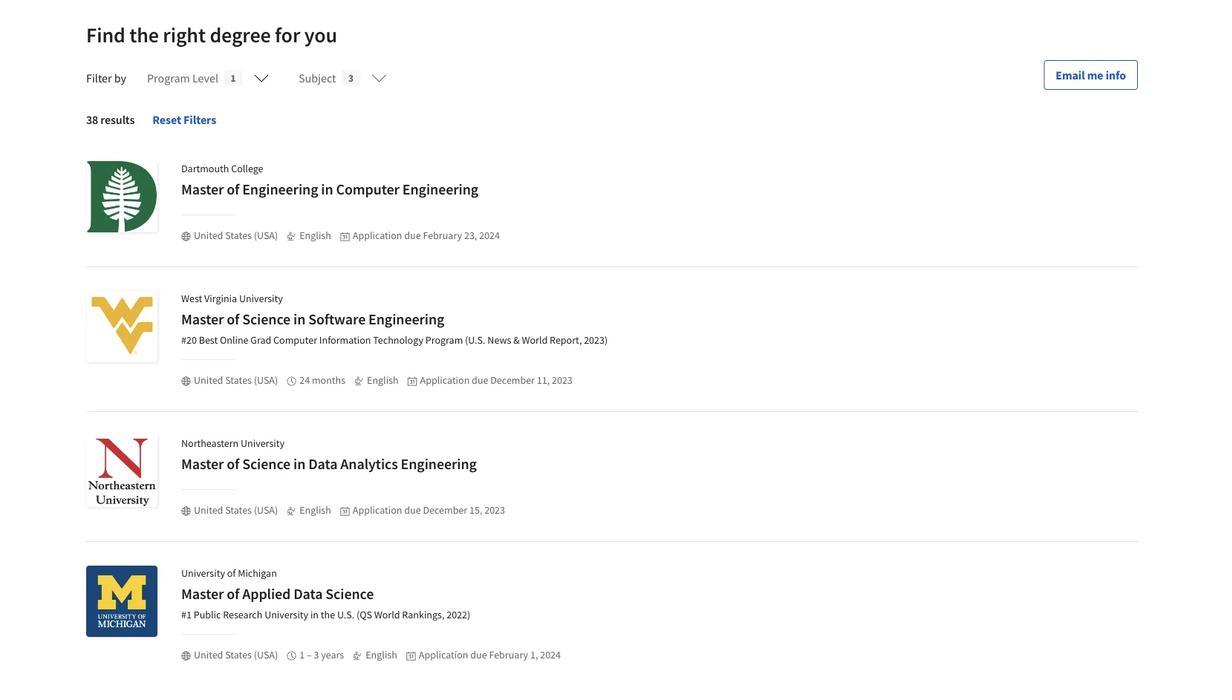 Task type: vqa. For each thing, say whether or not it's contained in the screenshot.
Researcher
no



Task type: locate. For each thing, give the bounding box(es) containing it.
4 united from the top
[[194, 649, 223, 662]]

february for 1,
[[489, 649, 528, 662]]

2023 right 15,
[[485, 504, 505, 517]]

(qs
[[357, 609, 372, 622]]

filters
[[184, 112, 216, 127]]

united states (usa)
[[194, 229, 278, 242], [194, 374, 278, 387], [194, 504, 278, 517], [194, 649, 278, 662]]

1 left –
[[300, 649, 305, 662]]

united down public
[[194, 649, 223, 662]]

(usa) left '24'
[[254, 374, 278, 387]]

the
[[129, 22, 159, 48], [321, 609, 335, 622]]

master inside west virginia university master of science in software engineering #20 best online grad computer information technology program (u.s. news & world report, 2023)
[[181, 310, 224, 329]]

of up research
[[227, 585, 239, 604]]

february left 23, on the left top
[[423, 229, 462, 242]]

23,
[[464, 229, 477, 242]]

december left 11,
[[491, 374, 535, 387]]

data right applied
[[294, 585, 323, 604]]

1 horizontal spatial 1
[[300, 649, 305, 662]]

1 vertical spatial the
[[321, 609, 335, 622]]

reset filters
[[152, 112, 216, 127]]

application down 2022)
[[419, 649, 469, 662]]

of up online
[[227, 310, 239, 329]]

2023 right 11,
[[552, 374, 573, 387]]

24
[[300, 374, 310, 387]]

1 horizontal spatial 2024
[[540, 649, 561, 662]]

data inside the northeastern university master of science in data analytics engineering
[[308, 455, 338, 474]]

application down 'dartmouth college master of engineering in computer engineering'
[[353, 229, 402, 242]]

united
[[194, 229, 223, 242], [194, 374, 223, 387], [194, 504, 223, 517], [194, 649, 223, 662]]

december left 15,
[[423, 504, 468, 517]]

months
[[312, 374, 346, 387]]

3 right subject in the top of the page
[[348, 71, 354, 85]]

4 master from the top
[[181, 585, 224, 604]]

program
[[147, 71, 190, 85], [426, 334, 463, 347]]

the left u.s. on the left of the page
[[321, 609, 335, 622]]

the right find
[[129, 22, 159, 48]]

english down the northeastern university master of science in data analytics engineering
[[300, 504, 331, 517]]

of inside 'dartmouth college master of engineering in computer engineering'
[[227, 180, 239, 199]]

of down northeastern
[[227, 455, 239, 474]]

grad
[[251, 334, 271, 347]]

1 horizontal spatial the
[[321, 609, 335, 622]]

1 horizontal spatial computer
[[336, 180, 400, 199]]

1 vertical spatial data
[[294, 585, 323, 604]]

2024 for application due february 23, 2024
[[479, 229, 500, 242]]

2024 right 23, on the left top
[[479, 229, 500, 242]]

find the right degree for you
[[86, 22, 337, 48]]

0 vertical spatial december
[[491, 374, 535, 387]]

michigan
[[238, 567, 277, 580]]

you
[[304, 22, 337, 48]]

due
[[404, 229, 421, 242], [472, 374, 489, 387], [404, 504, 421, 517], [471, 649, 487, 662]]

of down college
[[227, 180, 239, 199]]

university inside west virginia university master of science in software engineering #20 best online grad computer information technology program (u.s. news & world report, 2023)
[[239, 292, 283, 305]]

2 united from the top
[[194, 374, 223, 387]]

2 (usa) from the top
[[254, 374, 278, 387]]

(usa) up michigan
[[254, 504, 278, 517]]

1 states from the top
[[225, 229, 252, 242]]

2 vertical spatial science
[[326, 585, 374, 604]]

subject
[[299, 71, 336, 85]]

1 horizontal spatial 2023
[[552, 374, 573, 387]]

computer
[[336, 180, 400, 199], [274, 334, 317, 347]]

application down analytics
[[353, 504, 402, 517]]

due down (u.s.
[[472, 374, 489, 387]]

3 right –
[[314, 649, 319, 662]]

(u.s.
[[465, 334, 486, 347]]

1 vertical spatial science
[[242, 455, 291, 474]]

1 vertical spatial program
[[426, 334, 463, 347]]

states
[[225, 229, 252, 242], [225, 374, 252, 387], [225, 504, 252, 517], [225, 649, 252, 662]]

1 horizontal spatial december
[[491, 374, 535, 387]]

0 vertical spatial data
[[308, 455, 338, 474]]

0 vertical spatial 2024
[[479, 229, 500, 242]]

northeastern university image
[[86, 436, 158, 508]]

1 vertical spatial december
[[423, 504, 468, 517]]

states down research
[[225, 649, 252, 662]]

application
[[353, 229, 402, 242], [420, 374, 470, 387], [353, 504, 402, 517], [419, 649, 469, 662]]

english down technology
[[367, 374, 399, 387]]

master inside 'dartmouth college master of engineering in computer engineering'
[[181, 180, 224, 199]]

1 of from the top
[[227, 180, 239, 199]]

0 vertical spatial 2023
[[552, 374, 573, 387]]

2023
[[552, 374, 573, 387], [485, 504, 505, 517]]

december
[[491, 374, 535, 387], [423, 504, 468, 517]]

program left the level
[[147, 71, 190, 85]]

1
[[231, 71, 236, 85], [300, 649, 305, 662]]

3 united states (usa) from the top
[[194, 504, 278, 517]]

data left analytics
[[308, 455, 338, 474]]

of inside the northeastern university master of science in data analytics engineering
[[227, 455, 239, 474]]

reset
[[152, 112, 181, 127]]

dartmouth
[[181, 162, 229, 175]]

0 horizontal spatial world
[[374, 609, 400, 622]]

master up best on the left of page
[[181, 310, 224, 329]]

0 horizontal spatial february
[[423, 229, 462, 242]]

–
[[307, 649, 312, 662]]

3 of from the top
[[227, 455, 239, 474]]

3
[[348, 71, 354, 85], [314, 649, 319, 662]]

1 right the level
[[231, 71, 236, 85]]

virginia
[[204, 292, 237, 305]]

due left 23, on the left top
[[404, 229, 421, 242]]

2 of from the top
[[227, 310, 239, 329]]

application for application due december 11, 2023
[[420, 374, 470, 387]]

0 vertical spatial 3
[[348, 71, 354, 85]]

world right (qs
[[374, 609, 400, 622]]

1 horizontal spatial world
[[522, 334, 548, 347]]

december for 15,
[[423, 504, 468, 517]]

0 horizontal spatial 1
[[231, 71, 236, 85]]

dartmouth college master of engineering in computer engineering
[[181, 162, 479, 199]]

(usa)
[[254, 229, 278, 242], [254, 374, 278, 387], [254, 504, 278, 517], [254, 649, 278, 662]]

in
[[321, 180, 333, 199], [294, 310, 306, 329], [294, 455, 306, 474], [311, 609, 319, 622]]

3 master from the top
[[181, 455, 224, 474]]

application down (u.s.
[[420, 374, 470, 387]]

data for analytics
[[308, 455, 338, 474]]

dartmouth college image
[[86, 161, 158, 233]]

united up virginia
[[194, 229, 223, 242]]

states up virginia
[[225, 229, 252, 242]]

states down online
[[225, 374, 252, 387]]

engineering down college
[[242, 180, 318, 199]]

filter
[[86, 71, 112, 85]]

application for application due february 1, 2024
[[419, 649, 469, 662]]

(usa) down college
[[254, 229, 278, 242]]

0 horizontal spatial 2023
[[485, 504, 505, 517]]

1,
[[531, 649, 538, 662]]

university
[[239, 292, 283, 305], [241, 437, 285, 450], [181, 567, 225, 580], [265, 609, 308, 622]]

science inside the northeastern university master of science in data analytics engineering
[[242, 455, 291, 474]]

due left 15,
[[404, 504, 421, 517]]

states up michigan
[[225, 504, 252, 517]]

1 vertical spatial 2024
[[540, 649, 561, 662]]

0 vertical spatial science
[[242, 310, 291, 329]]

due for 15,
[[404, 504, 421, 517]]

due for 11,
[[472, 374, 489, 387]]

best
[[199, 334, 218, 347]]

4 (usa) from the top
[[254, 649, 278, 662]]

of
[[227, 180, 239, 199], [227, 310, 239, 329], [227, 455, 239, 474], [227, 567, 236, 580], [227, 585, 239, 604]]

computer inside west virginia university master of science in software engineering #20 best online grad computer information technology program (u.s. news & world report, 2023)
[[274, 334, 317, 347]]

0 vertical spatial february
[[423, 229, 462, 242]]

in inside the northeastern university master of science in data analytics engineering
[[294, 455, 306, 474]]

1 horizontal spatial program
[[426, 334, 463, 347]]

1 vertical spatial 3
[[314, 649, 319, 662]]

university up public
[[181, 567, 225, 580]]

world
[[522, 334, 548, 347], [374, 609, 400, 622]]

united down northeastern
[[194, 504, 223, 517]]

program left (u.s.
[[426, 334, 463, 347]]

online
[[220, 334, 249, 347]]

world right the & at left
[[522, 334, 548, 347]]

2024 right 1,
[[540, 649, 561, 662]]

february
[[423, 229, 462, 242], [489, 649, 528, 662]]

2023 for application due december 11, 2023
[[552, 374, 573, 387]]

1 vertical spatial february
[[489, 649, 528, 662]]

english
[[300, 229, 331, 242], [367, 374, 399, 387], [300, 504, 331, 517], [366, 649, 397, 662]]

0 vertical spatial 1
[[231, 71, 236, 85]]

0 horizontal spatial december
[[423, 504, 468, 517]]

email me info button
[[1044, 60, 1138, 90]]

11,
[[537, 374, 550, 387]]

united states (usa) up virginia
[[194, 229, 278, 242]]

1 vertical spatial world
[[374, 609, 400, 622]]

master up public
[[181, 585, 224, 604]]

engineering
[[242, 180, 318, 199], [403, 180, 479, 199], [369, 310, 445, 329], [401, 455, 477, 474]]

1 vertical spatial 1
[[300, 649, 305, 662]]

united states (usa) down online
[[194, 374, 278, 387]]

by
[[114, 71, 126, 85]]

email me info
[[1056, 68, 1127, 82]]

24 months
[[300, 374, 346, 387]]

2024
[[479, 229, 500, 242], [540, 649, 561, 662]]

united down best on the left of page
[[194, 374, 223, 387]]

2 states from the top
[[225, 374, 252, 387]]

0 horizontal spatial the
[[129, 22, 159, 48]]

due left 1,
[[471, 649, 487, 662]]

0 vertical spatial world
[[522, 334, 548, 347]]

2 master from the top
[[181, 310, 224, 329]]

2023)
[[584, 334, 608, 347]]

december for 11,
[[491, 374, 535, 387]]

0 horizontal spatial computer
[[274, 334, 317, 347]]

0 vertical spatial computer
[[336, 180, 400, 199]]

master down northeastern
[[181, 455, 224, 474]]

master down dartmouth
[[181, 180, 224, 199]]

master inside university of michigan master of applied data science #1 public research university in the u.s. (qs world rankings, 2022)
[[181, 585, 224, 604]]

in inside university of michigan master of applied data science #1 public research university in the u.s. (qs world rankings, 2022)
[[311, 609, 319, 622]]

#1
[[181, 609, 192, 622]]

1 horizontal spatial february
[[489, 649, 528, 662]]

february left 1,
[[489, 649, 528, 662]]

0 horizontal spatial program
[[147, 71, 190, 85]]

software
[[308, 310, 366, 329]]

united states (usa) down research
[[194, 649, 278, 662]]

engineering up application due december 15, 2023
[[401, 455, 477, 474]]

of left michigan
[[227, 567, 236, 580]]

1 master from the top
[[181, 180, 224, 199]]

science
[[242, 310, 291, 329], [242, 455, 291, 474], [326, 585, 374, 604]]

1 horizontal spatial 3
[[348, 71, 354, 85]]

program level
[[147, 71, 218, 85]]

computer inside 'dartmouth college master of engineering in computer engineering'
[[336, 180, 400, 199]]

application due february 1, 2024
[[419, 649, 561, 662]]

west
[[181, 292, 202, 305]]

2023 for application due december 15, 2023
[[485, 504, 505, 517]]

0 horizontal spatial 2024
[[479, 229, 500, 242]]

university right virginia
[[239, 292, 283, 305]]

university right northeastern
[[241, 437, 285, 450]]

northeastern
[[181, 437, 239, 450]]

of inside west virginia university master of science in software engineering #20 best online grad computer information technology program (u.s. news & world report, 2023)
[[227, 310, 239, 329]]

research
[[223, 609, 263, 622]]

(usa) left –
[[254, 649, 278, 662]]

due for 23,
[[404, 229, 421, 242]]

4 united states (usa) from the top
[[194, 649, 278, 662]]

master
[[181, 180, 224, 199], [181, 310, 224, 329], [181, 455, 224, 474], [181, 585, 224, 604]]

data
[[308, 455, 338, 474], [294, 585, 323, 604]]

data inside university of michigan master of applied data science #1 public research university in the u.s. (qs world rankings, 2022)
[[294, 585, 323, 604]]

1 vertical spatial computer
[[274, 334, 317, 347]]

degree
[[210, 22, 271, 48]]

united states (usa) up michigan
[[194, 504, 278, 517]]

due for 1,
[[471, 649, 487, 662]]

technology
[[373, 334, 424, 347]]

1 vertical spatial 2023
[[485, 504, 505, 517]]

engineering up technology
[[369, 310, 445, 329]]



Task type: describe. For each thing, give the bounding box(es) containing it.
application for application due december 15, 2023
[[353, 504, 402, 517]]

me
[[1088, 68, 1104, 82]]

filter by
[[86, 71, 126, 85]]

in inside west virginia university master of science in software engineering #20 best online grad computer information technology program (u.s. news & world report, 2023)
[[294, 310, 306, 329]]

0 vertical spatial program
[[147, 71, 190, 85]]

4 of from the top
[[227, 567, 236, 580]]

public
[[194, 609, 221, 622]]

application due december 11, 2023
[[420, 374, 573, 387]]

15,
[[470, 504, 483, 517]]

analytics
[[341, 455, 398, 474]]

#20
[[181, 334, 197, 347]]

application for application due february 23, 2024
[[353, 229, 402, 242]]

february for 23,
[[423, 229, 462, 242]]

english down 'dartmouth college master of engineering in computer engineering'
[[300, 229, 331, 242]]

west virginia university master of science in software engineering #20 best online grad computer information technology program (u.s. news & world report, 2023)
[[181, 292, 608, 347]]

1 united states (usa) from the top
[[194, 229, 278, 242]]

0 vertical spatial the
[[129, 22, 159, 48]]

1 (usa) from the top
[[254, 229, 278, 242]]

university down applied
[[265, 609, 308, 622]]

rankings,
[[402, 609, 445, 622]]

2024 for application due february 1, 2024
[[540, 649, 561, 662]]

applied
[[242, 585, 291, 604]]

the inside university of michigan master of applied data science #1 public research university in the u.s. (qs world rankings, 2022)
[[321, 609, 335, 622]]

3 states from the top
[[225, 504, 252, 517]]

1 for 1 – 3 years
[[300, 649, 305, 662]]

science inside west virginia university master of science in software engineering #20 best online grad computer information technology program (u.s. news & world report, 2023)
[[242, 310, 291, 329]]

1 for 1
[[231, 71, 236, 85]]

world inside university of michigan master of applied data science #1 public research university in the u.s. (qs world rankings, 2022)
[[374, 609, 400, 622]]

university inside the northeastern university master of science in data analytics engineering
[[241, 437, 285, 450]]

reset filters button
[[141, 102, 228, 137]]

find
[[86, 22, 125, 48]]

college
[[231, 162, 263, 175]]

5 of from the top
[[227, 585, 239, 604]]

data for science
[[294, 585, 323, 604]]

northeastern university master of science in data analytics engineering
[[181, 437, 477, 474]]

1 united from the top
[[194, 229, 223, 242]]

in inside 'dartmouth college master of engineering in computer engineering'
[[321, 180, 333, 199]]

master inside the northeastern university master of science in data analytics engineering
[[181, 455, 224, 474]]

west virginia university image
[[86, 291, 158, 363]]

science inside university of michigan master of applied data science #1 public research university in the u.s. (qs world rankings, 2022)
[[326, 585, 374, 604]]

info
[[1106, 68, 1127, 82]]

university of michigan master of applied data science #1 public research university in the u.s. (qs world rankings, 2022)
[[181, 567, 471, 622]]

engineering up application due february 23, 2024
[[403, 180, 479, 199]]

u.s.
[[337, 609, 355, 622]]

world inside west virginia university master of science in software engineering #20 best online grad computer information technology program (u.s. news & world report, 2023)
[[522, 334, 548, 347]]

for
[[275, 22, 300, 48]]

years
[[321, 649, 344, 662]]

2022)
[[447, 609, 471, 622]]

news
[[488, 334, 512, 347]]

right
[[163, 22, 206, 48]]

english down (qs
[[366, 649, 397, 662]]

level
[[192, 71, 218, 85]]

2 united states (usa) from the top
[[194, 374, 278, 387]]

application due december 15, 2023
[[353, 504, 505, 517]]

report,
[[550, 334, 582, 347]]

4 states from the top
[[225, 649, 252, 662]]

38
[[86, 112, 98, 127]]

engineering inside the northeastern university master of science in data analytics engineering
[[401, 455, 477, 474]]

1 – 3 years
[[300, 649, 344, 662]]

&
[[514, 334, 520, 347]]

38 results
[[86, 112, 135, 127]]

engineering inside west virginia university master of science in software engineering #20 best online grad computer information technology program (u.s. news & world report, 2023)
[[369, 310, 445, 329]]

email
[[1056, 68, 1085, 82]]

program inside west virginia university master of science in software engineering #20 best online grad computer information technology program (u.s. news & world report, 2023)
[[426, 334, 463, 347]]

information
[[319, 334, 371, 347]]

3 united from the top
[[194, 504, 223, 517]]

results
[[101, 112, 135, 127]]

0 horizontal spatial 3
[[314, 649, 319, 662]]

university of michigan image
[[86, 566, 158, 638]]

application due february 23, 2024
[[353, 229, 500, 242]]

3 (usa) from the top
[[254, 504, 278, 517]]



